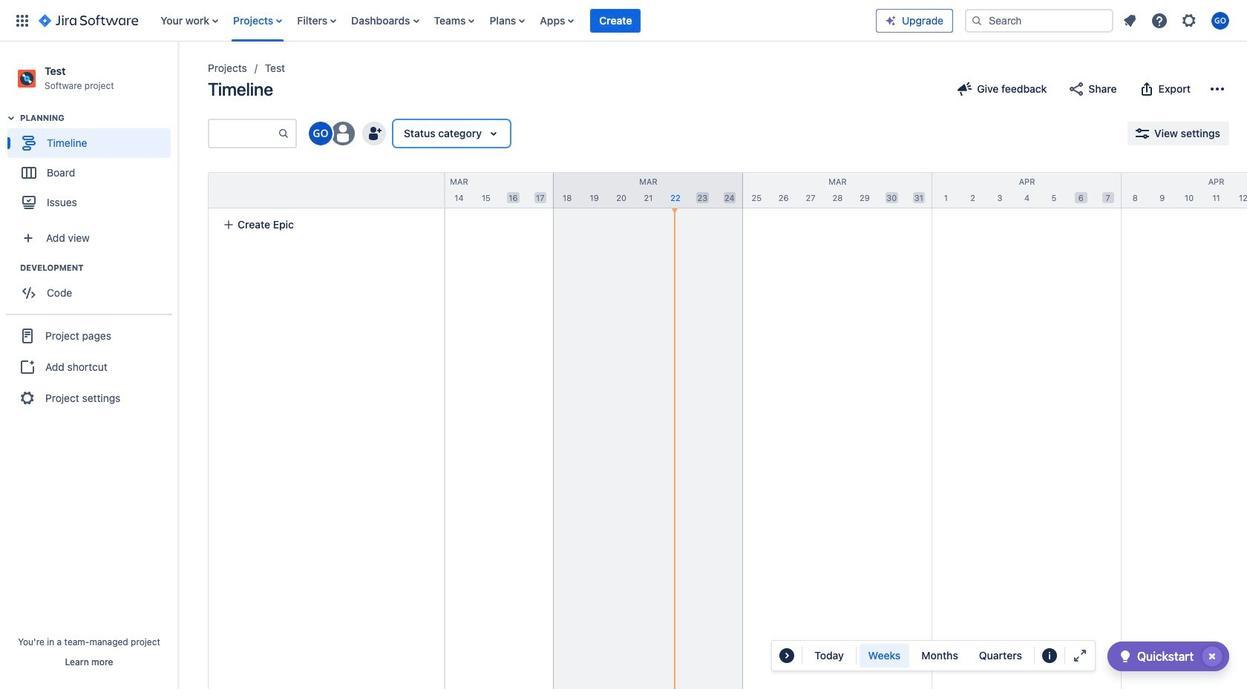 Task type: locate. For each thing, give the bounding box(es) containing it.
settings image
[[1180, 12, 1198, 29]]

appswitcher icon image
[[13, 12, 31, 29]]

6 column header from the left
[[1122, 173, 1247, 208]]

None search field
[[965, 9, 1114, 32]]

group
[[7, 112, 177, 222], [7, 262, 177, 313], [6, 314, 172, 420], [859, 644, 1031, 668]]

row group inside timeline grid
[[208, 172, 444, 209]]

jira software image
[[39, 12, 138, 29], [39, 12, 138, 29]]

planning image
[[2, 109, 20, 127]]

banner
[[0, 0, 1247, 42]]

1 vertical spatial heading
[[20, 262, 177, 274]]

2 heading from the top
[[20, 262, 177, 274]]

4 column header from the left
[[743, 173, 932, 208]]

0 vertical spatial heading
[[20, 112, 177, 124]]

heading for planning image
[[20, 112, 177, 124]]

list
[[153, 0, 876, 41], [1117, 7, 1238, 34]]

5 column header from the left
[[932, 173, 1122, 208]]

column header
[[175, 173, 364, 208], [364, 173, 554, 208], [554, 173, 743, 208], [743, 173, 932, 208], [932, 173, 1122, 208], [1122, 173, 1247, 208]]

check image
[[1116, 648, 1134, 666]]

search image
[[971, 14, 983, 26]]

your profile and settings image
[[1212, 12, 1229, 29]]

list item
[[590, 0, 641, 41]]

Search timeline text field
[[209, 120, 278, 147]]

1 heading from the top
[[20, 112, 177, 124]]

1 column header from the left
[[175, 173, 364, 208]]

timeline grid
[[175, 172, 1247, 690]]

row group
[[208, 172, 444, 209]]

add people image
[[365, 125, 383, 143]]

heading
[[20, 112, 177, 124], [20, 262, 177, 274]]

help image
[[1151, 12, 1168, 29]]

row
[[209, 173, 444, 209]]



Task type: vqa. For each thing, say whether or not it's contained in the screenshot.
overview gary orlando
no



Task type: describe. For each thing, give the bounding box(es) containing it.
dismiss quickstart image
[[1200, 645, 1224, 669]]

2 column header from the left
[[364, 173, 554, 208]]

primary element
[[9, 0, 876, 41]]

notifications image
[[1121, 12, 1139, 29]]

sidebar element
[[0, 42, 178, 690]]

0 horizontal spatial list
[[153, 0, 876, 41]]

heading for development icon
[[20, 262, 177, 274]]

sidebar navigation image
[[162, 59, 194, 89]]

Search field
[[965, 9, 1114, 32]]

legend image
[[1041, 647, 1059, 665]]

development image
[[2, 259, 20, 277]]

export icon image
[[1138, 80, 1156, 98]]

row inside row group
[[209, 173, 444, 209]]

3 column header from the left
[[554, 173, 743, 208]]

1 horizontal spatial list
[[1117, 7, 1238, 34]]

enter full screen image
[[1071, 647, 1089, 665]]



